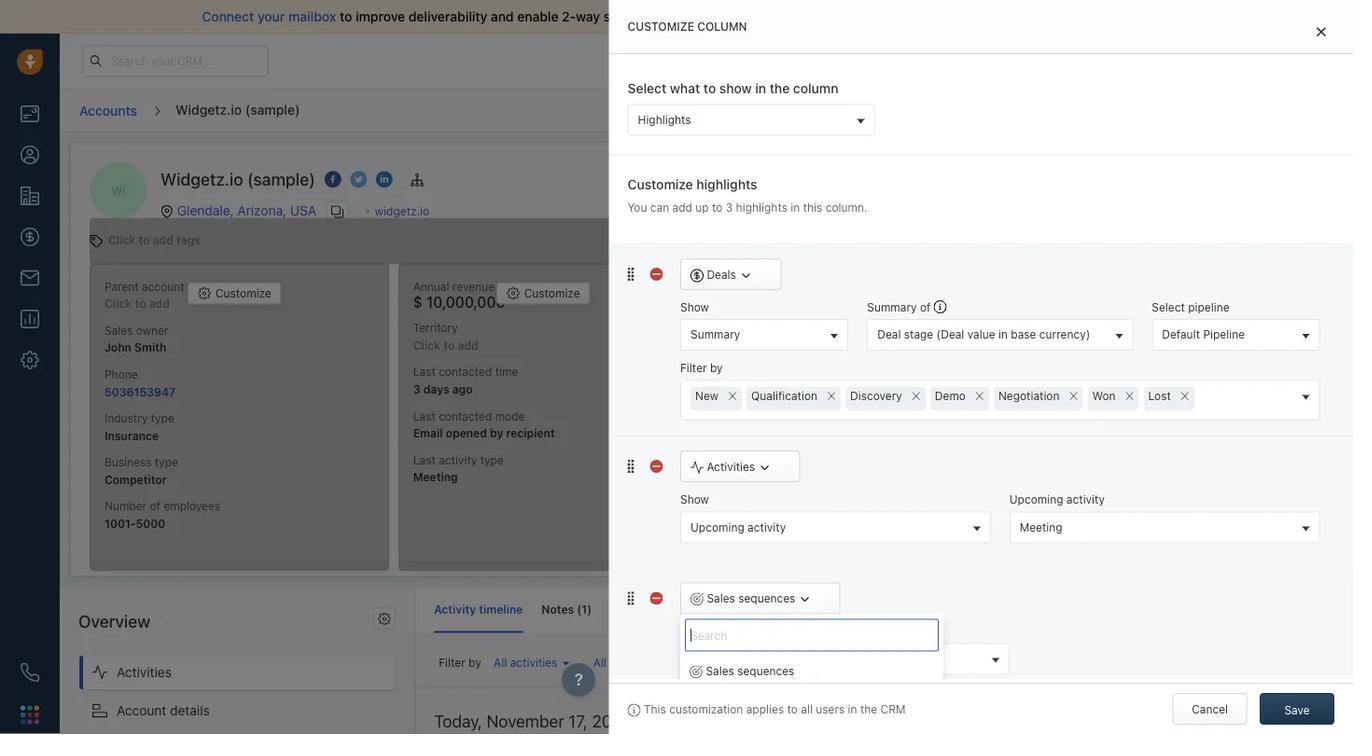 Task type: describe. For each thing, give the bounding box(es) containing it.
hide tags button
[[663, 230, 752, 252]]

stage
[[904, 328, 933, 341]]

1 horizontal spatial of
[[920, 301, 931, 314]]

glendale, arizona, usa
[[177, 203, 317, 218]]

highlights button
[[628, 104, 876, 136]]

freshworks switcher image
[[21, 706, 39, 725]]

down arrow image for sales sequences
[[799, 594, 812, 607]]

team
[[1154, 491, 1180, 504]]

company
[[1219, 475, 1267, 488]]

0 horizontal spatial a
[[1054, 530, 1060, 541]]

show deal activities
[[825, 655, 930, 669]]

to right what
[[704, 81, 716, 96]]

arizona,
[[238, 203, 287, 218]]

show for summary
[[680, 301, 709, 314]]

show left deal
[[825, 655, 854, 669]]

1 horizontal spatial by
[[710, 362, 723, 375]]

is
[[1114, 475, 1123, 488]]

sales inside option
[[706, 665, 734, 678]]

timeline
[[479, 603, 523, 616]]

0 horizontal spatial filter
[[439, 656, 466, 669]]

widgetz.io
[[375, 204, 430, 218]]

all activities link
[[489, 652, 575, 674]]

qualification
[[751, 390, 817, 403]]

today, november 17, 2023
[[434, 711, 632, 731]]

crm
[[881, 703, 906, 716]]

notes
[[542, 603, 574, 616]]

sales sequences inside option
[[706, 665, 794, 678]]

3
[[726, 201, 733, 214]]

hide
[[691, 235, 715, 248]]

upcoming activity button
[[680, 512, 991, 544]]

negotiation
[[999, 390, 1060, 403]]

1 customize button from the left
[[188, 282, 282, 305]]

custom
[[846, 603, 887, 616]]

mng settings image
[[378, 613, 391, 626]]

× for negotiation
[[1069, 385, 1079, 405]]

0 vertical spatial widgetz.io
[[176, 102, 242, 117]]

currency)
[[1040, 328, 1090, 341]]

account details
[[117, 703, 210, 719]]

conversations.
[[689, 9, 779, 24]]

× for new
[[728, 385, 738, 405]]

up
[[696, 201, 709, 214]]

save button
[[1261, 694, 1335, 726]]

) for tasks ( 1 )
[[655, 603, 660, 616]]

1 contact button
[[702, 651, 791, 675]]

) for notes ( 1 )
[[587, 603, 592, 616]]

click
[[108, 234, 136, 247]]

1 horizontal spatial the
[[861, 703, 878, 716]]

to right click
[[139, 234, 150, 247]]

1 vertical spatial highlights
[[736, 201, 788, 214]]

sales sequences option
[[680, 657, 944, 686]]

insurance
[[1165, 475, 1216, 488]]

this
[[804, 201, 823, 214]]

1 vertical spatial sales
[[890, 603, 918, 616]]

down arrow image for activities
[[758, 462, 771, 475]]

select pipeline
[[1152, 301, 1230, 314]]

move image for activities
[[624, 460, 637, 473]]

and
[[491, 9, 514, 24]]

activity inside button
[[748, 521, 786, 534]]

0 vertical spatial column
[[698, 20, 748, 33]]

tasks ( 1 )
[[611, 603, 660, 616]]

deal
[[877, 328, 901, 341]]

1 vertical spatial widgetz.io
[[161, 169, 243, 190]]

all for all time periods
[[594, 656, 607, 669]]

all activities
[[494, 656, 558, 669]]

call link
[[772, 95, 829, 127]]

1 for notes ( 1 )
[[582, 603, 587, 616]]

sales inside dropdown button
[[707, 592, 735, 605]]

deals button
[[680, 259, 781, 290]]

accounts link
[[78, 96, 138, 125]]

1 contact
[[725, 656, 774, 669]]

× button for discovery
[[907, 385, 926, 406]]

Search your CRM... text field
[[82, 45, 269, 77]]

john
[[1068, 517, 1090, 528]]

0 vertical spatial highlights
[[697, 176, 758, 192]]

× button for demo
[[971, 385, 989, 406]]

(deal
[[937, 328, 964, 341]]

1 for tasks ( 1 )
[[650, 603, 655, 616]]

meetings ( 1 )
[[678, 603, 747, 616]]

periods
[[636, 656, 676, 669]]

customize for 1st customize button from the right
[[525, 287, 580, 300]]

× for demo
[[975, 385, 985, 405]]

what
[[670, 81, 700, 96]]

1 horizontal spatial filter
[[680, 362, 707, 375]]

linkedin circled image
[[376, 170, 393, 190]]

widgetz.io link
[[375, 204, 430, 218]]

value
[[968, 328, 995, 341]]

hide tags
[[691, 235, 741, 248]]

1 for meetings ( 1 )
[[737, 603, 742, 616]]

sequences inside sales sequences dropdown button
[[738, 592, 795, 605]]

can
[[651, 201, 670, 214]]

dialog containing ×
[[609, 0, 1354, 735]]

2 customize button from the left
[[497, 282, 591, 305]]

account
[[117, 703, 167, 719]]

1 vertical spatial activities
[[117, 665, 172, 680]]

contact
[[733, 656, 774, 669]]

ago
[[1094, 530, 1110, 541]]

smith
[[1093, 517, 1119, 528]]

tags inside button
[[718, 235, 741, 248]]

pipeline
[[1203, 328, 1245, 341]]

show for active sequences
[[680, 625, 709, 638]]

select for select pipeline
[[1152, 301, 1185, 314]]

demo
[[935, 390, 966, 403]]

overview
[[78, 612, 150, 632]]

discovery
[[850, 390, 902, 403]]

( for meetings
[[732, 603, 737, 616]]

× button for qualification
[[822, 385, 841, 406]]

sync
[[604, 9, 633, 24]]

customize
[[628, 20, 695, 33]]

show
[[720, 81, 752, 96]]

email
[[652, 9, 685, 24]]

summary for summary of
[[867, 301, 917, 314]]

activities button
[[680, 451, 800, 483]]

call
[[800, 104, 820, 117]]

× button for negotiation
[[1064, 385, 1083, 406]]

you
[[628, 201, 648, 214]]

mailbox
[[289, 9, 336, 24]]

) for meetings ( 1 )
[[742, 603, 747, 616]]



Task type: locate. For each thing, give the bounding box(es) containing it.
2 horizontal spatial customize
[[628, 176, 693, 192]]

in left this
[[791, 201, 800, 214]]

1 vertical spatial summary
[[691, 328, 740, 341]]

1 horizontal spatial a
[[1126, 475, 1132, 488]]

1 move image from the top
[[624, 268, 637, 281]]

select up highlights
[[628, 81, 667, 96]]

tags
[[177, 234, 201, 247], [718, 235, 741, 248]]

john smith
[[1068, 517, 1119, 528]]

select for select what to show in the column
[[628, 81, 667, 96]]

is a large insurance company with a 100 member sales team
[[1054, 475, 1302, 504]]

upcoming activity up john
[[1010, 493, 1105, 507]]

× button left discovery
[[822, 385, 841, 406]]

sales sequences up active sequences
[[707, 592, 795, 605]]

1 horizontal spatial upcoming activity
[[1010, 493, 1105, 507]]

widgetz.io down search your crm... 'text box'
[[176, 102, 242, 117]]

1 horizontal spatial summary
[[867, 301, 917, 314]]

) right meetings
[[742, 603, 747, 616]]

all down "timeline"
[[494, 656, 507, 669]]

0 horizontal spatial activity
[[748, 521, 786, 534]]

activities up account
[[117, 665, 172, 680]]

down arrow image right deals
[[739, 269, 752, 282]]

filter
[[680, 362, 707, 375], [439, 656, 466, 669]]

1 vertical spatial (sample)
[[247, 169, 315, 190]]

1 vertical spatial upcoming
[[691, 521, 744, 534]]

(sample) up arizona,
[[247, 169, 315, 190]]

3 ( from the left
[[732, 603, 737, 616]]

activity timeline
[[434, 603, 523, 616]]

column.
[[826, 201, 868, 214]]

twitter circled image
[[350, 170, 367, 190]]

None search field
[[1195, 387, 1218, 407]]

phone image
[[21, 664, 39, 683]]

1 horizontal spatial upcoming
[[1010, 493, 1063, 507]]

1 vertical spatial sales
[[706, 665, 734, 678]]

1 horizontal spatial all
[[594, 656, 607, 669]]

( right meetings
[[732, 603, 737, 616]]

lost
[[1149, 390, 1171, 403]]

by
[[710, 362, 723, 375], [469, 656, 482, 669]]

2 × from the left
[[827, 385, 836, 405]]

select up default
[[1152, 301, 1185, 314]]

show down "activities" button
[[680, 493, 709, 507]]

all inside all time periods button
[[594, 656, 607, 669]]

summary down deals
[[691, 328, 740, 341]]

sequences inside active sequences button
[[726, 653, 783, 666]]

0 horizontal spatial filter by
[[439, 656, 482, 669]]

) right notes
[[587, 603, 592, 616]]

show down deals
[[680, 301, 709, 314]]

add inside the customize highlights you can add up to 3 highlights in this column.
[[673, 201, 693, 214]]

usa
[[290, 203, 317, 218]]

users
[[816, 703, 845, 716]]

highlights
[[697, 176, 758, 192], [736, 201, 788, 214]]

deal
[[857, 655, 879, 669]]

highlights
[[638, 113, 692, 126]]

sales down large
[[1124, 491, 1151, 504]]

× button
[[723, 385, 742, 406], [822, 385, 841, 406], [907, 385, 926, 406], [971, 385, 989, 406], [1064, 385, 1083, 406], [1121, 385, 1139, 406], [1176, 385, 1195, 406]]

2 ) from the left
[[655, 603, 660, 616]]

1 right move image
[[650, 603, 655, 616]]

of right sync
[[636, 9, 649, 24]]

upcoming down "activities" button
[[691, 521, 744, 534]]

2 horizontal spatial (
[[732, 603, 737, 616]]

1 right notes
[[582, 603, 587, 616]]

accounts
[[79, 103, 137, 118]]

the left crm
[[861, 703, 878, 716]]

default pipeline button
[[1152, 320, 1320, 351]]

customize column
[[628, 20, 748, 33]]

enable
[[518, 9, 559, 24]]

pipeline
[[1188, 301, 1230, 314]]

this
[[644, 703, 666, 716]]

all inside all activities link
[[494, 656, 507, 669]]

new
[[695, 390, 719, 403]]

activities down new
[[707, 460, 755, 473]]

a right is
[[1126, 475, 1132, 488]]

all
[[801, 703, 813, 716]]

0 vertical spatial the
[[770, 81, 790, 96]]

0 vertical spatial filter by
[[680, 362, 723, 375]]

sales inside is a large insurance company with a 100 member sales team
[[1124, 491, 1151, 504]]

upcoming activity inside button
[[691, 521, 786, 534]]

17,
[[569, 711, 588, 731]]

month
[[1062, 530, 1091, 541]]

close image
[[1318, 26, 1327, 37]]

1 horizontal spatial activities
[[707, 460, 755, 473]]

(sample)
[[245, 102, 300, 117], [247, 169, 315, 190]]

meetings
[[678, 603, 729, 616]]

activities
[[707, 460, 755, 473], [117, 665, 172, 680]]

0 horizontal spatial by
[[469, 656, 482, 669]]

0 vertical spatial sales
[[1124, 491, 1151, 504]]

0 horizontal spatial (
[[577, 603, 582, 616]]

sequences
[[738, 592, 795, 605], [726, 653, 783, 666], [737, 665, 794, 678]]

0 vertical spatial of
[[636, 9, 649, 24]]

large
[[1135, 475, 1162, 488]]

to left 3
[[712, 201, 723, 214]]

0 vertical spatial activity
[[1067, 493, 1105, 507]]

by up new
[[710, 362, 723, 375]]

this customization applies to all users in the crm
[[644, 703, 906, 716]]

( right move image
[[645, 603, 650, 616]]

3 ) from the left
[[742, 603, 747, 616]]

dialog
[[609, 0, 1354, 735]]

sequences inside 'sales sequences' option
[[737, 665, 794, 678]]

default
[[1162, 328, 1200, 341]]

1 vertical spatial activity
[[748, 521, 786, 534]]

sales right custom
[[890, 603, 918, 616]]

active sequences button
[[680, 644, 1010, 676]]

1 ) from the left
[[587, 603, 592, 616]]

2-
[[562, 9, 576, 24]]

× for discovery
[[911, 385, 921, 405]]

create
[[806, 603, 843, 616]]

2 horizontal spatial activity
[[1067, 493, 1105, 507]]

glendale, arizona, usa link
[[177, 203, 317, 218]]

activity down "activities" button
[[748, 521, 786, 534]]

1 vertical spatial select
[[1152, 301, 1185, 314]]

summary for summary
[[691, 328, 740, 341]]

activities inside button
[[707, 460, 755, 473]]

1 all from the left
[[494, 656, 507, 669]]

move image for deals
[[624, 268, 637, 281]]

time
[[610, 656, 633, 669]]

details
[[170, 703, 210, 719]]

1 vertical spatial column
[[794, 81, 839, 96]]

widgetz.io (sample) down search your crm... 'text box'
[[176, 102, 300, 117]]

upcoming activity down "activities" button
[[691, 521, 786, 534]]

all
[[494, 656, 507, 669], [594, 656, 607, 669]]

1 vertical spatial filter by
[[439, 656, 482, 669]]

sales sequences
[[707, 592, 795, 605], [706, 665, 794, 678]]

summary inside button
[[691, 328, 740, 341]]

sequences up search "search field"
[[738, 592, 795, 605]]

0 vertical spatial down arrow image
[[739, 269, 752, 282]]

1 vertical spatial down arrow image
[[758, 462, 771, 475]]

sales sequences inside dropdown button
[[707, 592, 795, 605]]

sales sequences button
[[680, 583, 841, 615]]

1 horizontal spatial filter by
[[680, 362, 723, 375]]

× button right demo
[[971, 385, 989, 406]]

1 vertical spatial sales sequences
[[706, 665, 794, 678]]

cancel
[[1193, 703, 1229, 716]]

1 inside button
[[725, 656, 730, 669]]

0 horizontal spatial sales
[[890, 603, 918, 616]]

deals
[[707, 268, 736, 281]]

1 ( from the left
[[577, 603, 582, 616]]

× for won
[[1125, 385, 1135, 405]]

1 × from the left
[[728, 385, 738, 405]]

0 vertical spatial by
[[710, 362, 723, 375]]

down arrow image up search "search field"
[[799, 594, 812, 607]]

to right mailbox
[[340, 9, 352, 24]]

activities right deal
[[883, 655, 930, 669]]

down arrow image for deals
[[739, 269, 752, 282]]

0 vertical spatial select
[[628, 81, 667, 96]]

2 ( from the left
[[645, 603, 650, 616]]

1 × button from the left
[[723, 385, 742, 406]]

2 vertical spatial activity
[[921, 603, 962, 616]]

customize for second customize button from the right
[[216, 287, 271, 300]]

create custom sales activity
[[806, 603, 962, 616]]

1 horizontal spatial activities
[[883, 655, 930, 669]]

with
[[1270, 475, 1293, 488]]

tasks
[[611, 603, 642, 616]]

to inside the customize highlights you can add up to 3 highlights in this column.
[[712, 201, 723, 214]]

) right move image
[[655, 603, 660, 616]]

1 horizontal spatial customize
[[525, 287, 580, 300]]

of
[[636, 9, 649, 24], [920, 301, 931, 314]]

0 vertical spatial (sample)
[[245, 102, 300, 117]]

0 vertical spatial sales sequences
[[707, 592, 795, 605]]

0 vertical spatial upcoming
[[1010, 493, 1063, 507]]

customize highlights you can add up to 3 highlights in this column.
[[628, 176, 868, 214]]

phone element
[[11, 655, 49, 692]]

1 horizontal spatial select
[[1152, 301, 1185, 314]]

active sequences
[[691, 653, 783, 666]]

deliverability
[[409, 9, 488, 24]]

meeting button
[[1010, 512, 1320, 544]]

1 horizontal spatial )
[[655, 603, 660, 616]]

tags right the hide at the top of the page
[[718, 235, 741, 248]]

1 vertical spatial add
[[153, 234, 174, 247]]

activities up today, november 17, 2023
[[510, 656, 558, 669]]

upcoming
[[1010, 493, 1063, 507], [691, 521, 744, 534]]

× right demo
[[975, 385, 985, 405]]

0 vertical spatial add
[[673, 201, 693, 214]]

0 horizontal spatial )
[[587, 603, 592, 616]]

3 × from the left
[[911, 385, 921, 405]]

× button right won
[[1121, 385, 1139, 406]]

2 all from the left
[[594, 656, 607, 669]]

1 horizontal spatial tags
[[718, 235, 741, 248]]

1 vertical spatial filter
[[439, 656, 466, 669]]

upcoming up meeting
[[1010, 493, 1063, 507]]

0 horizontal spatial upcoming
[[691, 521, 744, 534]]

× right won
[[1125, 385, 1135, 405]]

won
[[1092, 390, 1116, 403]]

0 horizontal spatial select
[[628, 81, 667, 96]]

highlights right 3
[[736, 201, 788, 214]]

1 vertical spatial of
[[920, 301, 931, 314]]

5 × button from the left
[[1064, 385, 1083, 406]]

connect
[[202, 9, 254, 24]]

filter up new
[[680, 362, 707, 375]]

select what to show in the column
[[628, 81, 839, 96]]

in left base
[[999, 328, 1008, 341]]

upcoming inside button
[[691, 521, 744, 534]]

× left won
[[1069, 385, 1079, 405]]

in inside the customize highlights you can add up to 3 highlights in this column.
[[791, 201, 800, 214]]

widgetz.io (sample) up glendale, arizona, usa link
[[161, 169, 315, 190]]

2 × button from the left
[[822, 385, 841, 406]]

0 horizontal spatial down arrow image
[[739, 269, 752, 282]]

tags down glendale,
[[177, 234, 201, 247]]

0 horizontal spatial add
[[153, 234, 174, 247]]

filter down activity
[[439, 656, 466, 669]]

improve
[[356, 9, 405, 24]]

summary up 'deal'
[[867, 301, 917, 314]]

0 horizontal spatial summary
[[691, 328, 740, 341]]

in
[[756, 81, 767, 96], [791, 201, 800, 214], [999, 328, 1008, 341], [848, 703, 858, 716]]

0 horizontal spatial customize button
[[188, 282, 282, 305]]

sales
[[707, 592, 735, 605], [706, 665, 734, 678]]

0 vertical spatial sales
[[707, 592, 735, 605]]

a left month
[[1054, 530, 1060, 541]]

activities
[[883, 655, 930, 669], [510, 656, 558, 669]]

7 × from the left
[[1180, 385, 1190, 405]]

× right new
[[728, 385, 738, 405]]

1 vertical spatial the
[[861, 703, 878, 716]]

member
[[1077, 491, 1120, 504]]

show
[[680, 301, 709, 314], [680, 493, 709, 507], [680, 625, 709, 638], [825, 655, 854, 669]]

customize inside the customize highlights you can add up to 3 highlights in this column.
[[628, 176, 693, 192]]

meeting
[[1020, 521, 1063, 534]]

filter by down activity
[[439, 656, 482, 669]]

× left demo
[[911, 385, 921, 405]]

0 vertical spatial move image
[[624, 268, 637, 281]]

1 vertical spatial widgetz.io (sample)
[[161, 169, 315, 190]]

0 horizontal spatial all
[[494, 656, 507, 669]]

1 vertical spatial by
[[469, 656, 482, 669]]

of up stage
[[920, 301, 931, 314]]

2 horizontal spatial a
[[1296, 475, 1302, 488]]

upcoming activity
[[1010, 493, 1105, 507], [691, 521, 786, 534]]

in right show
[[756, 81, 767, 96]]

× for qualification
[[827, 385, 836, 405]]

1 horizontal spatial column
[[794, 81, 839, 96]]

( right notes
[[577, 603, 582, 616]]

save
[[1285, 704, 1311, 717]]

connect your mailbox to improve deliverability and enable 2-way sync of email conversations.
[[202, 9, 779, 24]]

1 horizontal spatial (
[[645, 603, 650, 616]]

in inside button
[[999, 328, 1008, 341]]

column up call
[[794, 81, 839, 96]]

Search search field
[[685, 619, 939, 652]]

1 horizontal spatial activity
[[921, 603, 962, 616]]

by left all activities
[[469, 656, 482, 669]]

0 horizontal spatial of
[[636, 9, 649, 24]]

2 vertical spatial down arrow image
[[799, 594, 812, 607]]

( for notes
[[577, 603, 582, 616]]

× button right new
[[723, 385, 742, 406]]

all left time
[[594, 656, 607, 669]]

2 horizontal spatial )
[[742, 603, 747, 616]]

0 horizontal spatial customize
[[216, 287, 271, 300]]

× button left demo
[[907, 385, 926, 406]]

sequences up applies
[[737, 665, 794, 678]]

call button
[[772, 95, 829, 127]]

to left all
[[788, 703, 798, 716]]

1 horizontal spatial down arrow image
[[758, 462, 771, 475]]

1 horizontal spatial customize button
[[497, 282, 591, 305]]

4 × button from the left
[[971, 385, 989, 406]]

down arrow image inside "activities" button
[[758, 462, 771, 475]]

widgetz.io up glendale,
[[161, 169, 243, 190]]

0 vertical spatial upcoming activity
[[1010, 493, 1105, 507]]

× right lost
[[1180, 385, 1190, 405]]

activity
[[434, 603, 476, 616]]

0 vertical spatial summary
[[867, 301, 917, 314]]

down arrow image inside the deals button
[[739, 269, 752, 282]]

sequences right active
[[726, 653, 783, 666]]

deal stage (deal value in base currency)
[[877, 328, 1090, 341]]

0 vertical spatial widgetz.io (sample)
[[176, 102, 300, 117]]

2 move image from the top
[[624, 460, 637, 473]]

× button for new
[[723, 385, 742, 406]]

active
[[691, 653, 723, 666]]

(sample) down your
[[245, 102, 300, 117]]

activity up john
[[1067, 493, 1105, 507]]

in right the users
[[848, 703, 858, 716]]

all time periods
[[594, 656, 676, 669]]

2 horizontal spatial down arrow image
[[799, 594, 812, 607]]

down arrow image down the "qualification"
[[758, 462, 771, 475]]

× left discovery
[[827, 385, 836, 405]]

6 × button from the left
[[1121, 385, 1139, 406]]

show down meetings
[[680, 625, 709, 638]]

1 vertical spatial upcoming activity
[[691, 521, 786, 534]]

7 × button from the left
[[1176, 385, 1195, 406]]

4 × from the left
[[975, 385, 985, 405]]

a month ago
[[1054, 530, 1110, 541]]

0 horizontal spatial activities
[[117, 665, 172, 680]]

connect your mailbox link
[[202, 9, 340, 24]]

highlights up 3
[[697, 176, 758, 192]]

0 horizontal spatial activities
[[510, 656, 558, 669]]

customize button
[[188, 282, 282, 305], [497, 282, 591, 305]]

column right email
[[698, 20, 748, 33]]

down arrow image inside sales sequences dropdown button
[[799, 594, 812, 607]]

× button for won
[[1121, 385, 1139, 406]]

all time periods button
[[589, 651, 693, 675]]

0 horizontal spatial column
[[698, 20, 748, 33]]

1 horizontal spatial sales
[[1124, 491, 1151, 504]]

activity
[[1067, 493, 1105, 507], [748, 521, 786, 534], [921, 603, 962, 616]]

add right click
[[153, 234, 174, 247]]

click to add tags
[[108, 234, 201, 247]]

0 horizontal spatial tags
[[177, 234, 201, 247]]

× button right lost
[[1176, 385, 1195, 406]]

1 right active
[[725, 656, 730, 669]]

the up highlights button
[[770, 81, 790, 96]]

a
[[1126, 475, 1132, 488], [1296, 475, 1302, 488], [1054, 530, 1060, 541]]

activity right custom
[[921, 603, 962, 616]]

add left up
[[673, 201, 693, 214]]

5 × from the left
[[1069, 385, 1079, 405]]

0 vertical spatial filter
[[680, 362, 707, 375]]

filter by up new
[[680, 362, 723, 375]]

( for tasks
[[645, 603, 650, 616]]

0 horizontal spatial the
[[770, 81, 790, 96]]

× button left won
[[1064, 385, 1083, 406]]

move image
[[624, 592, 637, 605]]

× for lost
[[1180, 385, 1190, 405]]

today,
[[434, 711, 483, 731]]

facebook circled image
[[325, 170, 342, 190]]

down arrow image
[[739, 269, 752, 282], [758, 462, 771, 475], [799, 594, 812, 607]]

1 right meetings
[[737, 603, 742, 616]]

sales sequences up applies
[[706, 665, 794, 678]]

a right the with
[[1296, 475, 1302, 488]]

1 horizontal spatial add
[[673, 201, 693, 214]]

0 vertical spatial activities
[[707, 460, 755, 473]]

show for upcoming activity
[[680, 493, 709, 507]]

× button for lost
[[1176, 385, 1195, 406]]

1 vertical spatial move image
[[624, 460, 637, 473]]

all for all activities
[[494, 656, 507, 669]]

0 horizontal spatial upcoming activity
[[691, 521, 786, 534]]

6 × from the left
[[1125, 385, 1135, 405]]

3 × button from the left
[[907, 385, 926, 406]]

move image
[[624, 268, 637, 281], [624, 460, 637, 473]]



Task type: vqa. For each thing, say whether or not it's contained in the screenshot.
'activity' in 'Upcoming Activity' button
no



